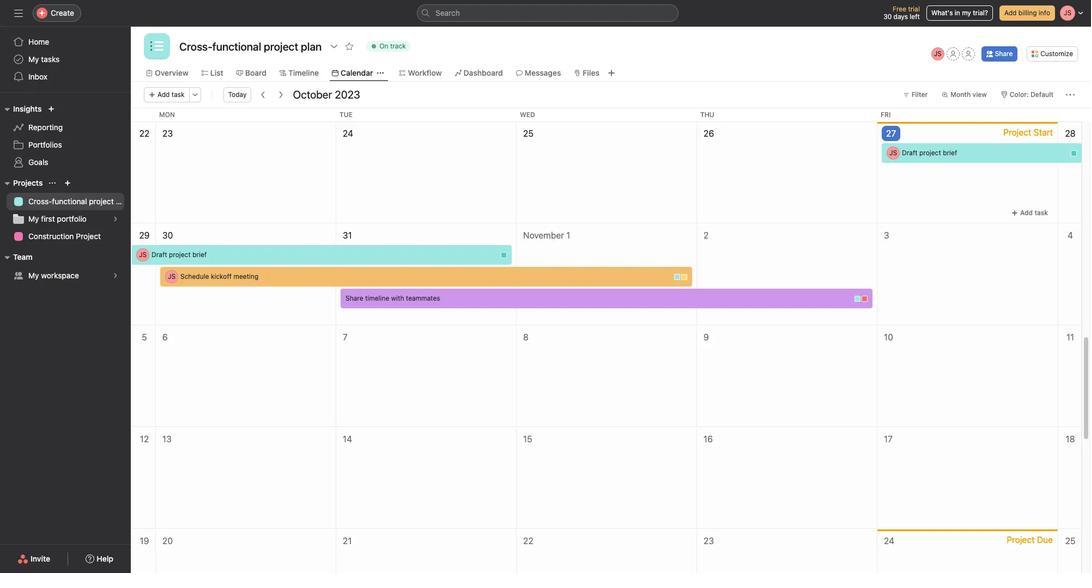 Task type: vqa. For each thing, say whether or not it's contained in the screenshot.
14
yes



Task type: describe. For each thing, give the bounding box(es) containing it.
cross-
[[28, 197, 52, 206]]

js left schedule
[[168, 273, 176, 281]]

search button
[[417, 4, 679, 22]]

customize
[[1041, 50, 1073, 58]]

1 horizontal spatial 25
[[1065, 536, 1076, 546]]

projects element
[[0, 173, 131, 247]]

color: default
[[1010, 90, 1054, 99]]

help
[[97, 554, 113, 564]]

0 horizontal spatial project
[[89, 197, 114, 206]]

teams element
[[0, 247, 131, 287]]

project due
[[1007, 535, 1053, 545]]

0 vertical spatial 22
[[139, 129, 150, 138]]

13
[[162, 434, 172, 444]]

1 vertical spatial 30
[[162, 231, 173, 240]]

free
[[893, 5, 907, 13]]

1 horizontal spatial task
[[1035, 209, 1048, 217]]

share button
[[982, 46, 1018, 62]]

add task for add task button to the top
[[158, 90, 185, 99]]

4
[[1068, 231, 1073, 240]]

construction project
[[28, 232, 101, 241]]

tasks
[[41, 55, 60, 64]]

my workspace
[[28, 271, 79, 280]]

customize button
[[1027, 46, 1078, 62]]

billing
[[1019, 9, 1037, 17]]

31
[[343, 231, 352, 240]]

9
[[704, 333, 709, 342]]

insights
[[13, 104, 42, 113]]

8
[[523, 333, 529, 342]]

0 vertical spatial draft project brief
[[902, 149, 957, 157]]

thu
[[700, 111, 715, 119]]

timeline
[[288, 68, 319, 77]]

home link
[[7, 33, 124, 51]]

show options image
[[330, 42, 339, 51]]

more actions image
[[192, 92, 198, 98]]

add for add task button to the top
[[158, 90, 170, 99]]

files
[[583, 68, 600, 77]]

on track
[[380, 42, 406, 50]]

portfolios
[[28, 140, 62, 149]]

goals link
[[7, 154, 124, 171]]

add task for the right add task button
[[1020, 209, 1048, 217]]

hide sidebar image
[[14, 9, 23, 17]]

calendar
[[341, 68, 373, 77]]

what's in my trial? button
[[927, 5, 993, 21]]

on
[[380, 42, 388, 50]]

previous month image
[[259, 90, 268, 99]]

left
[[910, 13, 920, 21]]

1 vertical spatial 23
[[704, 536, 714, 546]]

board link
[[236, 67, 267, 79]]

functional
[[52, 197, 87, 206]]

due
[[1037, 535, 1053, 545]]

0 horizontal spatial 25
[[523, 129, 534, 138]]

19
[[140, 536, 149, 546]]

create button
[[33, 4, 81, 22]]

17
[[884, 434, 893, 444]]

search list box
[[417, 4, 679, 22]]

workspace
[[41, 271, 79, 280]]

view
[[973, 90, 987, 99]]

add for the right add task button
[[1020, 209, 1033, 217]]

create
[[51, 8, 74, 17]]

1 vertical spatial draft project brief
[[152, 251, 207, 259]]

kickoff
[[211, 273, 232, 281]]

show options, current sort, top image
[[49, 180, 56, 186]]

0 horizontal spatial draft
[[152, 251, 167, 259]]

filter
[[912, 90, 928, 99]]

tab actions image
[[377, 70, 384, 76]]

1 horizontal spatial brief
[[943, 149, 957, 157]]

2023
[[335, 88, 360, 101]]

14
[[343, 434, 352, 444]]

invite button
[[10, 549, 57, 569]]

reporting link
[[7, 119, 124, 136]]

workflow link
[[399, 67, 442, 79]]

info
[[1039, 9, 1050, 17]]

0 vertical spatial task
[[172, 90, 185, 99]]

schedule
[[180, 273, 209, 281]]

16
[[704, 434, 713, 444]]

october
[[293, 88, 332, 101]]

portfolios link
[[7, 136, 124, 154]]

first
[[41, 214, 55, 223]]

filter button
[[898, 87, 933, 102]]

mon
[[159, 111, 175, 119]]

inbox
[[28, 72, 47, 81]]

dashboard link
[[455, 67, 503, 79]]

insights button
[[0, 102, 42, 116]]

0 vertical spatial project
[[920, 149, 941, 157]]

reporting
[[28, 123, 63, 132]]

board
[[245, 68, 267, 77]]

my
[[962, 9, 971, 17]]

my for my tasks
[[28, 55, 39, 64]]

js button
[[931, 47, 944, 61]]

see details, my workspace image
[[112, 273, 119, 279]]

new image
[[48, 106, 55, 112]]

november 1
[[523, 231, 570, 240]]

15
[[523, 434, 532, 444]]

my for my first portfolio
[[28, 214, 39, 223]]

calendar link
[[332, 67, 373, 79]]

in
[[955, 9, 960, 17]]

overview
[[155, 68, 189, 77]]

teammates
[[406, 294, 440, 303]]



Task type: locate. For each thing, give the bounding box(es) containing it.
home
[[28, 37, 49, 46]]

0 vertical spatial add task
[[158, 90, 185, 99]]

js down 27
[[890, 149, 897, 157]]

project left due
[[1007, 535, 1035, 545]]

1 vertical spatial add task button
[[1007, 206, 1053, 221]]

my left first
[[28, 214, 39, 223]]

meeting
[[234, 273, 259, 281]]

1 vertical spatial add task
[[1020, 209, 1048, 217]]

10
[[884, 333, 893, 342]]

11
[[1067, 333, 1074, 342]]

share for share timeline with teammates
[[346, 294, 363, 303]]

team button
[[0, 251, 33, 264]]

global element
[[0, 27, 131, 92]]

0 horizontal spatial 30
[[162, 231, 173, 240]]

add tab image
[[607, 69, 616, 77]]

files link
[[574, 67, 600, 79]]

1 horizontal spatial draft
[[902, 149, 918, 157]]

1 vertical spatial project
[[89, 197, 114, 206]]

2 horizontal spatial project
[[920, 149, 941, 157]]

project for 24
[[1007, 535, 1035, 545]]

5
[[142, 333, 147, 342]]

new project or portfolio image
[[65, 180, 71, 186]]

1 vertical spatial my
[[28, 214, 39, 223]]

0 vertical spatial draft
[[902, 149, 918, 157]]

insights element
[[0, 99, 131, 173]]

draft project brief
[[902, 149, 957, 157], [152, 251, 207, 259]]

list link
[[202, 67, 223, 79]]

my first portfolio link
[[7, 210, 124, 228]]

1 horizontal spatial 30
[[884, 13, 892, 21]]

25 down the wed
[[523, 129, 534, 138]]

2 vertical spatial add
[[1020, 209, 1033, 217]]

23
[[162, 129, 173, 138], [704, 536, 714, 546]]

my left tasks
[[28, 55, 39, 64]]

0 vertical spatial 30
[[884, 13, 892, 21]]

0 vertical spatial add task button
[[144, 87, 190, 102]]

schedule kickoff meeting
[[180, 273, 259, 281]]

share left timeline
[[346, 294, 363, 303]]

add to starred image
[[345, 42, 354, 51]]

trial
[[908, 5, 920, 13]]

share up color:
[[995, 50, 1013, 58]]

0 vertical spatial project
[[1004, 128, 1032, 137]]

0 vertical spatial 25
[[523, 129, 534, 138]]

0 vertical spatial 24
[[343, 129, 353, 138]]

my for my workspace
[[28, 271, 39, 280]]

1 horizontal spatial draft project brief
[[902, 149, 957, 157]]

project left start
[[1004, 128, 1032, 137]]

dashboard
[[464, 68, 503, 77]]

fri
[[881, 111, 891, 119]]

3 my from the top
[[28, 271, 39, 280]]

cross-functional project plan
[[28, 197, 131, 206]]

29
[[139, 231, 150, 240]]

my tasks link
[[7, 51, 124, 68]]

free trial 30 days left
[[884, 5, 920, 21]]

construction project link
[[7, 228, 124, 245]]

0 horizontal spatial add
[[158, 90, 170, 99]]

1 horizontal spatial add
[[1005, 9, 1017, 17]]

see details, my first portfolio image
[[112, 216, 119, 222]]

0 horizontal spatial draft project brief
[[152, 251, 207, 259]]

1 vertical spatial 22
[[523, 536, 533, 546]]

1 horizontal spatial add task
[[1020, 209, 1048, 217]]

track
[[390, 42, 406, 50]]

my inside 'link'
[[28, 55, 39, 64]]

1 vertical spatial task
[[1035, 209, 1048, 217]]

30 left days
[[884, 13, 892, 21]]

add billing info
[[1005, 9, 1050, 17]]

color:
[[1010, 90, 1029, 99]]

invite
[[31, 554, 50, 564]]

next month image
[[277, 90, 285, 99]]

list image
[[150, 40, 164, 53]]

october 2023
[[293, 88, 360, 101]]

js inside 'button'
[[934, 50, 942, 58]]

start
[[1034, 128, 1053, 137]]

1 vertical spatial brief
[[193, 251, 207, 259]]

my inside projects element
[[28, 214, 39, 223]]

28
[[1065, 129, 1076, 138]]

1 vertical spatial draft
[[152, 251, 167, 259]]

1 horizontal spatial 22
[[523, 536, 533, 546]]

workflow
[[408, 68, 442, 77]]

on track button
[[362, 39, 415, 54]]

my down team
[[28, 271, 39, 280]]

my inside teams element
[[28, 271, 39, 280]]

days
[[894, 13, 908, 21]]

3
[[884, 231, 889, 240]]

share
[[995, 50, 1013, 58], [346, 294, 363, 303]]

1 vertical spatial project
[[76, 232, 101, 241]]

12
[[140, 434, 149, 444]]

messages
[[525, 68, 561, 77]]

today
[[228, 90, 247, 99]]

projects button
[[0, 177, 43, 190]]

2 my from the top
[[28, 214, 39, 223]]

project start
[[1004, 128, 1053, 137]]

0 horizontal spatial 24
[[343, 129, 353, 138]]

team
[[13, 252, 33, 262]]

tue
[[340, 111, 353, 119]]

add task button
[[144, 87, 190, 102], [1007, 206, 1053, 221]]

0 vertical spatial my
[[28, 55, 39, 64]]

list
[[210, 68, 223, 77]]

plan
[[116, 197, 131, 206]]

2 horizontal spatial add
[[1020, 209, 1033, 217]]

1 vertical spatial 24
[[884, 536, 895, 546]]

1 horizontal spatial project
[[169, 251, 191, 259]]

1 my from the top
[[28, 55, 39, 64]]

30 inside free trial 30 days left
[[884, 13, 892, 21]]

portfolio
[[57, 214, 87, 223]]

2 vertical spatial project
[[169, 251, 191, 259]]

overview link
[[146, 67, 189, 79]]

0 horizontal spatial task
[[172, 90, 185, 99]]

1 horizontal spatial 23
[[704, 536, 714, 546]]

2
[[704, 231, 709, 240]]

add task
[[158, 90, 185, 99], [1020, 209, 1048, 217]]

0 horizontal spatial add task button
[[144, 87, 190, 102]]

js down 29
[[139, 251, 147, 259]]

construction
[[28, 232, 74, 241]]

project for 27
[[1004, 128, 1032, 137]]

wed
[[520, 111, 535, 119]]

js down what's
[[934, 50, 942, 58]]

2 vertical spatial project
[[1007, 535, 1035, 545]]

project down portfolio
[[76, 232, 101, 241]]

18
[[1066, 434, 1075, 444]]

25
[[523, 129, 534, 138], [1065, 536, 1076, 546]]

help button
[[79, 549, 120, 569]]

color: default button
[[996, 87, 1059, 102]]

25 right due
[[1065, 536, 1076, 546]]

goals
[[28, 158, 48, 167]]

share inside button
[[995, 50, 1013, 58]]

0 horizontal spatial add task
[[158, 90, 185, 99]]

0 vertical spatial share
[[995, 50, 1013, 58]]

30
[[884, 13, 892, 21], [162, 231, 173, 240]]

timeline
[[365, 294, 389, 303]]

search
[[436, 8, 460, 17]]

30 right 29
[[162, 231, 173, 240]]

my
[[28, 55, 39, 64], [28, 214, 39, 223], [28, 271, 39, 280]]

2 vertical spatial my
[[28, 271, 39, 280]]

timeline link
[[280, 67, 319, 79]]

cross-functional project plan link
[[7, 193, 131, 210]]

1 horizontal spatial add task button
[[1007, 206, 1053, 221]]

1 horizontal spatial share
[[995, 50, 1013, 58]]

0 horizontal spatial 23
[[162, 129, 173, 138]]

add billing info button
[[1000, 5, 1055, 21]]

share for share
[[995, 50, 1013, 58]]

0 horizontal spatial brief
[[193, 251, 207, 259]]

with
[[391, 294, 404, 303]]

month
[[951, 90, 971, 99]]

0 horizontal spatial 22
[[139, 129, 150, 138]]

26
[[704, 129, 714, 138]]

1 vertical spatial share
[[346, 294, 363, 303]]

0 vertical spatial add
[[1005, 9, 1017, 17]]

1 horizontal spatial 24
[[884, 536, 895, 546]]

0 vertical spatial brief
[[943, 149, 957, 157]]

more actions image
[[1066, 90, 1075, 99]]

today button
[[223, 87, 252, 102]]

0 vertical spatial 23
[[162, 129, 173, 138]]

month view button
[[937, 87, 992, 102]]

None text field
[[177, 37, 324, 56]]

1 vertical spatial add
[[158, 90, 170, 99]]

month view
[[951, 90, 987, 99]]

0 horizontal spatial share
[[346, 294, 363, 303]]

1 vertical spatial 25
[[1065, 536, 1076, 546]]



